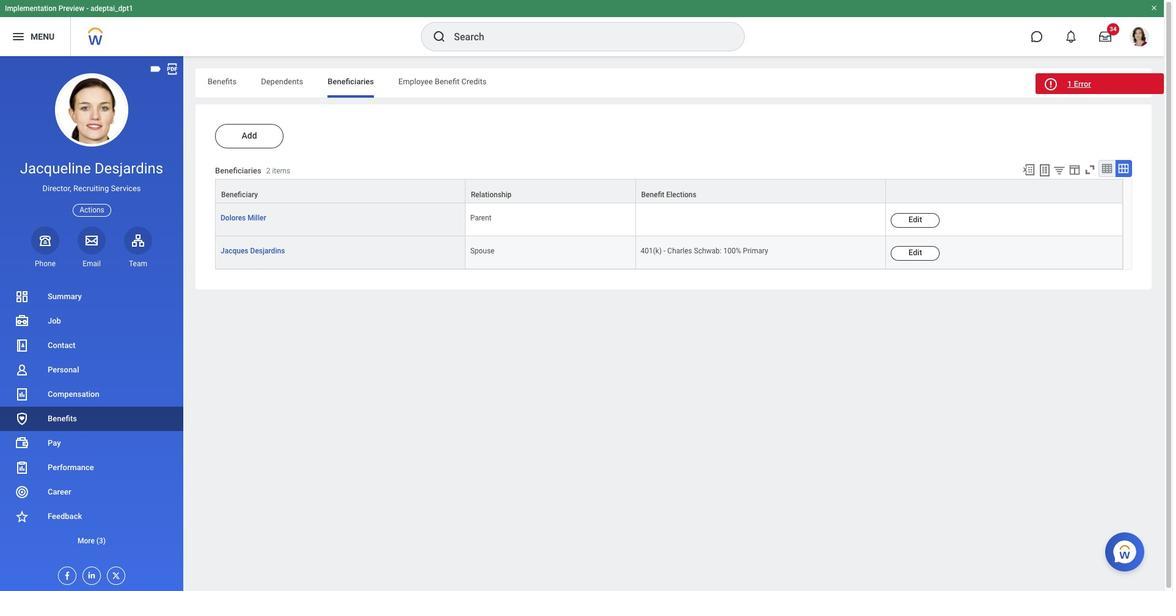 Task type: vqa. For each thing, say whether or not it's contained in the screenshot.
"Spouse"
yes



Task type: locate. For each thing, give the bounding box(es) containing it.
0 horizontal spatial benefit
[[435, 77, 460, 86]]

benefits link
[[0, 407, 183, 432]]

0 horizontal spatial benefits
[[48, 414, 77, 424]]

dolores miller link
[[221, 212, 266, 223]]

export to worksheets image
[[1038, 163, 1053, 178]]

1 vertical spatial desjardins
[[250, 247, 285, 256]]

1 vertical spatial benefit
[[642, 191, 665, 199]]

- inside menu banner
[[86, 4, 89, 13]]

desjardins up services
[[95, 160, 163, 177]]

compensation link
[[0, 383, 183, 407]]

dolores
[[221, 214, 246, 223]]

benefit left elections at top right
[[642, 191, 665, 199]]

beneficiaries
[[328, 77, 374, 86], [215, 166, 261, 176]]

tab list
[[196, 68, 1152, 98]]

34
[[1110, 26, 1117, 32]]

more (3) button
[[0, 534, 183, 549]]

benefits up 'pay'
[[48, 414, 77, 424]]

benefits
[[208, 77, 237, 86], [48, 414, 77, 424]]

jacques desjardins link
[[221, 245, 285, 256]]

desjardins inside navigation pane region
[[95, 160, 163, 177]]

edit for 1st edit button from the bottom of the page
[[909, 248, 923, 257]]

jacqueline
[[20, 160, 91, 177]]

row containing beneficiary
[[215, 179, 1124, 204]]

toolbar
[[1017, 160, 1133, 179]]

pay image
[[15, 436, 29, 451]]

director,
[[42, 184, 71, 193]]

personal image
[[15, 363, 29, 378]]

actions
[[80, 206, 104, 214]]

benefit inside 'tab list'
[[435, 77, 460, 86]]

email button
[[78, 227, 106, 269]]

summary link
[[0, 285, 183, 309]]

relationship
[[471, 191, 512, 199]]

desjardins right jacques on the top of page
[[250, 247, 285, 256]]

search image
[[432, 29, 447, 44]]

phone
[[35, 260, 56, 268]]

1 vertical spatial edit button
[[891, 246, 940, 261]]

view printable version (pdf) image
[[166, 62, 179, 76]]

0 vertical spatial benefits
[[208, 77, 237, 86]]

contact link
[[0, 334, 183, 358]]

benefit left credits
[[435, 77, 460, 86]]

1 vertical spatial benefits
[[48, 414, 77, 424]]

401(k)
[[641, 247, 662, 256]]

dolores miller
[[221, 214, 266, 223]]

tab list containing benefits
[[196, 68, 1152, 98]]

spouse
[[471, 247, 495, 256]]

more (3) button
[[0, 529, 183, 554]]

beneficiary button
[[216, 180, 465, 203]]

2 edit button from the top
[[891, 246, 940, 261]]

edit button
[[891, 213, 940, 228], [891, 246, 940, 261]]

1 horizontal spatial beneficiaries
[[328, 77, 374, 86]]

menu button
[[0, 17, 70, 56]]

career
[[48, 488, 71, 497]]

employee
[[399, 77, 433, 86]]

justify image
[[11, 29, 26, 44]]

benefit
[[435, 77, 460, 86], [642, 191, 665, 199]]

- right 401(k)
[[664, 247, 666, 256]]

edit row
[[215, 204, 1124, 237], [215, 237, 1124, 270]]

- right preview
[[86, 4, 89, 13]]

employee benefit credits
[[399, 77, 487, 86]]

0 vertical spatial benefit
[[435, 77, 460, 86]]

view team image
[[131, 233, 146, 248]]

0 vertical spatial -
[[86, 4, 89, 13]]

close environment banner image
[[1151, 4, 1159, 12]]

services
[[111, 184, 141, 193]]

beneficiaries 2 items
[[215, 166, 291, 176]]

0 vertical spatial desjardins
[[95, 160, 163, 177]]

pay
[[48, 439, 61, 448]]

1 horizontal spatial desjardins
[[250, 247, 285, 256]]

desjardins
[[95, 160, 163, 177], [250, 247, 285, 256]]

cell
[[636, 204, 887, 237]]

100%
[[724, 247, 742, 256]]

1 edit button from the top
[[891, 213, 940, 228]]

email
[[83, 260, 101, 268]]

0 vertical spatial edit
[[909, 215, 923, 224]]

credits
[[462, 77, 487, 86]]

x image
[[108, 568, 121, 581]]

1 horizontal spatial benefit
[[642, 191, 665, 199]]

0 horizontal spatial -
[[86, 4, 89, 13]]

1 horizontal spatial -
[[664, 247, 666, 256]]

beneficiaries for beneficiaries
[[328, 77, 374, 86]]

1 vertical spatial -
[[664, 247, 666, 256]]

1 horizontal spatial benefits
[[208, 77, 237, 86]]

relationship button
[[466, 180, 636, 203]]

jacqueline desjardins
[[20, 160, 163, 177]]

schwab:
[[694, 247, 722, 256]]

list
[[0, 285, 183, 554]]

0 vertical spatial beneficiaries
[[328, 77, 374, 86]]

beneficiaries inside 'tab list'
[[328, 77, 374, 86]]

beneficiary
[[221, 191, 258, 199]]

2 edit row from the top
[[215, 237, 1124, 270]]

error
[[1075, 79, 1092, 89]]

0 vertical spatial edit button
[[891, 213, 940, 228]]

expand table image
[[1118, 163, 1130, 175]]

compensation image
[[15, 388, 29, 402]]

-
[[86, 4, 89, 13], [664, 247, 666, 256]]

1 vertical spatial beneficiaries
[[215, 166, 261, 176]]

1 edit from the top
[[909, 215, 923, 224]]

2 edit from the top
[[909, 248, 923, 257]]

benefits inside list
[[48, 414, 77, 424]]

1
[[1068, 79, 1073, 89]]

director, recruiting services
[[42, 184, 141, 193]]

mail image
[[84, 233, 99, 248]]

row
[[215, 179, 1124, 204]]

team link
[[124, 227, 152, 269]]

miller
[[248, 214, 266, 223]]

more (3)
[[78, 537, 106, 546]]

benefit elections
[[642, 191, 697, 199]]

(3)
[[96, 537, 106, 546]]

edit
[[909, 215, 923, 224], [909, 248, 923, 257]]

phone image
[[37, 233, 54, 248]]

phone button
[[31, 227, 59, 269]]

parent
[[471, 214, 492, 223]]

table image
[[1102, 163, 1114, 175]]

export to excel image
[[1023, 163, 1036, 177]]

profile logan mcneil image
[[1130, 27, 1150, 49]]

menu banner
[[0, 0, 1165, 56]]

benefits left dependents
[[208, 77, 237, 86]]

contact
[[48, 341, 76, 350]]

performance image
[[15, 461, 29, 476]]

phone jacqueline desjardins element
[[31, 259, 59, 269]]

0 horizontal spatial desjardins
[[95, 160, 163, 177]]

more
[[78, 537, 95, 546]]

add
[[242, 131, 257, 141]]

benefit elections button
[[636, 180, 886, 203]]

actions button
[[73, 204, 111, 217]]

pay link
[[0, 432, 183, 456]]

performance link
[[0, 456, 183, 481]]

summary
[[48, 292, 82, 301]]

personal link
[[0, 358, 183, 383]]

jacques desjardins
[[221, 247, 285, 256]]

0 horizontal spatial beneficiaries
[[215, 166, 261, 176]]

1 vertical spatial edit
[[909, 248, 923, 257]]



Task type: describe. For each thing, give the bounding box(es) containing it.
performance
[[48, 463, 94, 473]]

notifications large image
[[1066, 31, 1078, 43]]

menu
[[31, 32, 55, 41]]

implementation preview -   adeptai_dpt1
[[5, 4, 133, 13]]

1 error button
[[1036, 73, 1165, 94]]

fullscreen image
[[1084, 163, 1097, 177]]

tag image
[[149, 62, 163, 76]]

facebook image
[[59, 568, 72, 581]]

navigation pane region
[[0, 56, 183, 592]]

team jacqueline desjardins element
[[124, 259, 152, 269]]

desjardins for jacqueline desjardins
[[95, 160, 163, 177]]

job image
[[15, 314, 29, 329]]

feedback image
[[15, 510, 29, 525]]

exclamation image
[[1046, 80, 1056, 89]]

2
[[266, 167, 270, 176]]

feedback
[[48, 512, 82, 521]]

email jacqueline desjardins element
[[78, 259, 106, 269]]

job
[[48, 317, 61, 326]]

summary image
[[15, 290, 29, 304]]

Search Workday  search field
[[454, 23, 720, 50]]

edit for 1st edit button
[[909, 215, 923, 224]]

implementation
[[5, 4, 57, 13]]

list containing summary
[[0, 285, 183, 554]]

add button
[[215, 124, 284, 149]]

inbox large image
[[1100, 31, 1112, 43]]

recruiting
[[73, 184, 109, 193]]

1 error
[[1068, 79, 1092, 89]]

beneficiaries for beneficiaries 2 items
[[215, 166, 261, 176]]

401(k) - charles schwab: 100% primary
[[641, 247, 769, 256]]

elections
[[667, 191, 697, 199]]

- inside edit row
[[664, 247, 666, 256]]

feedback link
[[0, 505, 183, 529]]

contact image
[[15, 339, 29, 353]]

linkedin image
[[83, 568, 97, 581]]

401(k) - charles schwab: 100% primary element
[[641, 245, 769, 256]]

34 button
[[1092, 23, 1120, 50]]

career link
[[0, 481, 183, 505]]

primary
[[743, 247, 769, 256]]

team
[[129, 260, 147, 268]]

compensation
[[48, 390, 99, 399]]

benefits image
[[15, 412, 29, 427]]

charles
[[668, 247, 693, 256]]

1 edit row from the top
[[215, 204, 1124, 237]]

adeptai_dpt1
[[91, 4, 133, 13]]

desjardins for jacques desjardins
[[250, 247, 285, 256]]

personal
[[48, 366, 79, 375]]

benefit inside popup button
[[642, 191, 665, 199]]

preview
[[58, 4, 84, 13]]

career image
[[15, 485, 29, 500]]

job link
[[0, 309, 183, 334]]

jacques
[[221, 247, 249, 256]]

items
[[272, 167, 291, 176]]

click to view/edit grid preferences image
[[1069, 163, 1082, 177]]

select to filter grid data image
[[1053, 164, 1067, 177]]

dependents
[[261, 77, 303, 86]]

benefits inside 'tab list'
[[208, 77, 237, 86]]



